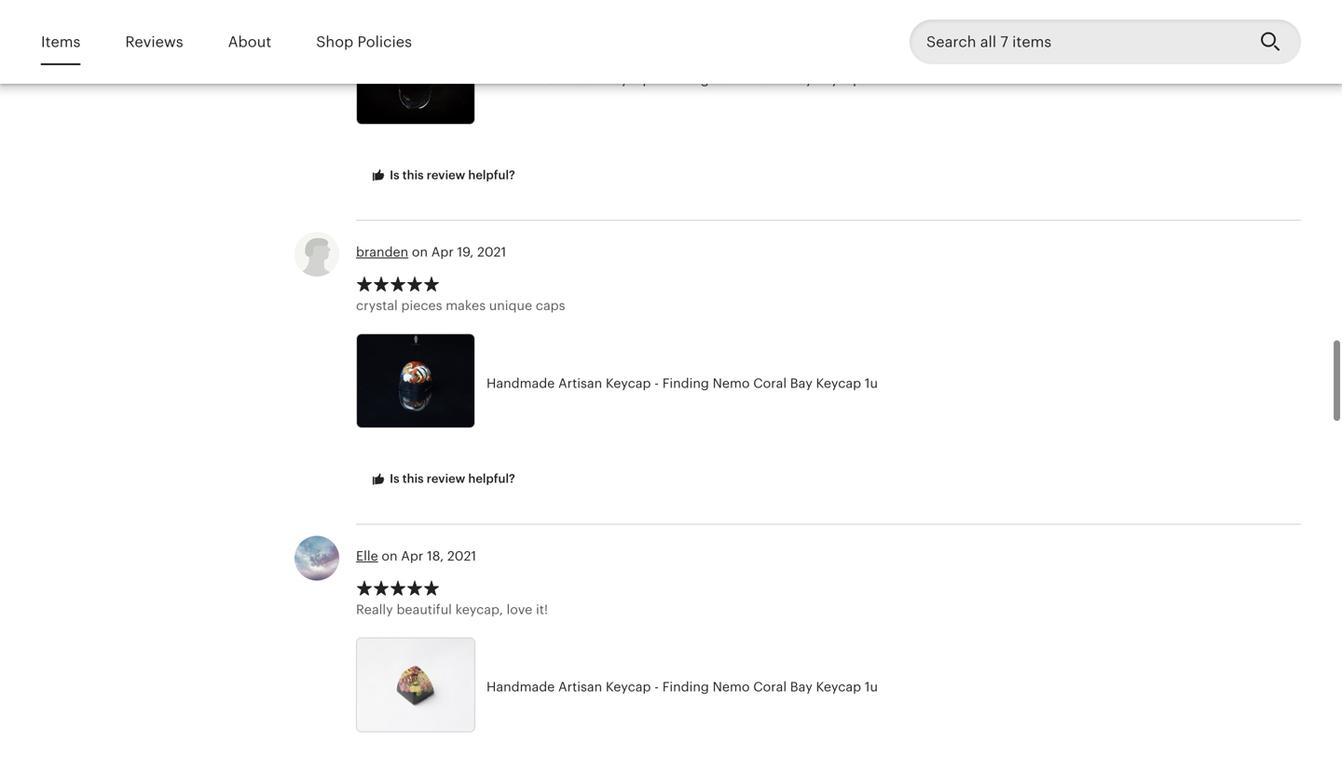 Task type: describe. For each thing, give the bounding box(es) containing it.
nemo for caps
[[713, 376, 750, 391]]

makes
[[446, 298, 486, 313]]

2 review from the top
[[427, 472, 465, 486]]

coral for crystal pieces makes unique caps
[[753, 376, 787, 391]]

2 is this review helpful? from the top
[[387, 472, 515, 486]]

shop
[[316, 33, 354, 50]]

1u for crystal pieces makes unique caps
[[865, 376, 878, 391]]

1 handmade artisan keycap -  finding nemo coral bay keycap 1u from the top
[[487, 72, 878, 87]]

handmade artisan keycap -  finding nemo coral bay keycap 1u for it!
[[487, 680, 878, 695]]

beautiful
[[397, 603, 452, 617]]

policies
[[357, 33, 412, 50]]

elle link
[[356, 549, 378, 564]]

1 is this review helpful? button from the top
[[356, 158, 529, 193]]

1 handmade artisan keycap -  finding nemo coral bay keycap 1u link from the top
[[356, 30, 1093, 129]]

2 helpful? from the top
[[468, 472, 515, 486]]

on for elle
[[382, 549, 398, 564]]

19,
[[457, 245, 474, 260]]

handmade artisan keycap -  finding nemo coral bay keycap 1u link for really beautiful keycap, love it!
[[356, 638, 1093, 738]]

on for branden
[[412, 245, 428, 260]]

artisan for on apr 18, 2021
[[558, 680, 602, 695]]

elle on apr 18, 2021
[[356, 549, 476, 564]]

is for second is this review helpful? button from the bottom of the page
[[390, 168, 400, 182]]

items
[[41, 33, 81, 50]]

branden link
[[356, 245, 408, 260]]

1 1u from the top
[[865, 72, 878, 87]]

love
[[507, 603, 533, 617]]

apr for 18,
[[401, 549, 423, 564]]

1 - from the top
[[655, 72, 659, 87]]

is for 2nd is this review helpful? button from the top of the page
[[390, 472, 400, 486]]

1 review from the top
[[427, 168, 465, 182]]

coral for really beautiful keycap, love it!
[[753, 680, 787, 695]]

handmade for branden on apr 19, 2021
[[487, 376, 555, 391]]

2 this from the top
[[403, 472, 424, 486]]

apr for 19,
[[431, 245, 454, 260]]

handmade artisan keycap -  finding nemo coral bay keycap 1u for caps
[[487, 376, 878, 391]]

18,
[[427, 549, 444, 564]]

pieces
[[401, 298, 442, 313]]

finding for crystal pieces makes unique caps
[[663, 376, 709, 391]]

crystal pieces makes unique caps
[[356, 298, 565, 313]]

bay for crystal pieces makes unique caps
[[790, 376, 813, 391]]

finding for really beautiful keycap, love it!
[[663, 680, 709, 695]]



Task type: locate. For each thing, give the bounding box(es) containing it.
0 vertical spatial on
[[412, 245, 428, 260]]

2 vertical spatial finding
[[663, 680, 709, 695]]

2 vertical spatial nemo
[[713, 680, 750, 695]]

1 vertical spatial helpful?
[[468, 472, 515, 486]]

really
[[356, 603, 393, 617]]

1 finding from the top
[[663, 72, 709, 87]]

-
[[655, 72, 659, 87], [655, 376, 659, 391], [655, 680, 659, 695]]

2021 right '19,' at left
[[477, 245, 506, 260]]

reviews
[[125, 33, 183, 50]]

0 vertical spatial 1u
[[865, 72, 878, 87]]

coral
[[753, 72, 787, 87], [753, 376, 787, 391], [753, 680, 787, 695]]

3 handmade artisan keycap -  finding nemo coral bay keycap 1u link from the top
[[356, 638, 1093, 738]]

crystal
[[356, 298, 398, 313]]

1u
[[865, 72, 878, 87], [865, 376, 878, 391], [865, 680, 878, 695]]

reviews link
[[125, 20, 183, 64]]

1 vertical spatial 1u
[[865, 376, 878, 391]]

about
[[228, 33, 271, 50]]

3 nemo from the top
[[713, 680, 750, 695]]

0 vertical spatial is
[[390, 168, 400, 182]]

2 coral from the top
[[753, 376, 787, 391]]

3 handmade artisan keycap -  finding nemo coral bay keycap 1u from the top
[[487, 680, 878, 695]]

1 vertical spatial is this review helpful?
[[387, 472, 515, 486]]

0 vertical spatial finding
[[663, 72, 709, 87]]

branden on apr 19, 2021
[[356, 245, 506, 260]]

keycap,
[[455, 603, 503, 617]]

3 bay from the top
[[790, 680, 813, 695]]

1 vertical spatial is this review helpful? button
[[356, 463, 529, 497]]

Search all 7 items text field
[[910, 20, 1245, 64]]

this up branden on apr 19, 2021
[[403, 168, 424, 182]]

branden
[[356, 245, 408, 260]]

shop policies link
[[316, 20, 412, 64]]

0 vertical spatial helpful?
[[468, 168, 515, 182]]

3 - from the top
[[655, 680, 659, 695]]

handmade artisan keycap -  finding nemo coral bay keycap 1u link for crystal pieces makes unique caps
[[356, 334, 1093, 434]]

1 vertical spatial artisan
[[558, 376, 602, 391]]

1 vertical spatial apr
[[401, 549, 423, 564]]

2 vertical spatial coral
[[753, 680, 787, 695]]

3 artisan from the top
[[558, 680, 602, 695]]

apr
[[431, 245, 454, 260], [401, 549, 423, 564]]

1 vertical spatial review
[[427, 472, 465, 486]]

keycap
[[606, 72, 651, 87], [816, 72, 861, 87], [606, 376, 651, 391], [816, 376, 861, 391], [606, 680, 651, 695], [816, 680, 861, 695]]

2 is this review helpful? button from the top
[[356, 463, 529, 497]]

is up 'branden' link
[[390, 168, 400, 182]]

2 nemo from the top
[[713, 376, 750, 391]]

0 vertical spatial nemo
[[713, 72, 750, 87]]

artisan for on apr 19, 2021
[[558, 376, 602, 391]]

on
[[412, 245, 428, 260], [382, 549, 398, 564]]

0 vertical spatial bay
[[790, 72, 813, 87]]

2 artisan from the top
[[558, 376, 602, 391]]

this
[[403, 168, 424, 182], [403, 472, 424, 486]]

0 vertical spatial coral
[[753, 72, 787, 87]]

3 coral from the top
[[753, 680, 787, 695]]

1 vertical spatial is
[[390, 472, 400, 486]]

2 vertical spatial 1u
[[865, 680, 878, 695]]

1 vertical spatial bay
[[790, 376, 813, 391]]

2 handmade artisan keycap -  finding nemo coral bay keycap 1u from the top
[[487, 376, 878, 391]]

is this review helpful? button
[[356, 158, 529, 193], [356, 463, 529, 497]]

0 vertical spatial 2021
[[477, 245, 506, 260]]

2021 right 18,
[[447, 549, 476, 564]]

is
[[390, 168, 400, 182], [390, 472, 400, 486]]

2 handmade artisan keycap -  finding nemo coral bay keycap 1u link from the top
[[356, 334, 1093, 434]]

apr left 18,
[[401, 549, 423, 564]]

2 vertical spatial handmade artisan keycap -  finding nemo coral bay keycap 1u
[[487, 680, 878, 695]]

2021 for branden on apr 19, 2021
[[477, 245, 506, 260]]

0 vertical spatial handmade artisan keycap -  finding nemo coral bay keycap 1u link
[[356, 30, 1093, 129]]

it!
[[536, 603, 548, 617]]

2 vertical spatial artisan
[[558, 680, 602, 695]]

0 horizontal spatial on
[[382, 549, 398, 564]]

1 vertical spatial handmade artisan keycap -  finding nemo coral bay keycap 1u
[[487, 376, 878, 391]]

1 this from the top
[[403, 168, 424, 182]]

1 is from the top
[[390, 168, 400, 182]]

0 vertical spatial is this review helpful? button
[[356, 158, 529, 193]]

1 handmade from the top
[[487, 72, 555, 87]]

0 vertical spatial -
[[655, 72, 659, 87]]

1 vertical spatial coral
[[753, 376, 787, 391]]

3 1u from the top
[[865, 680, 878, 695]]

0 vertical spatial this
[[403, 168, 424, 182]]

3 finding from the top
[[663, 680, 709, 695]]

0 horizontal spatial apr
[[401, 549, 423, 564]]

handmade
[[487, 72, 555, 87], [487, 376, 555, 391], [487, 680, 555, 695]]

shop policies
[[316, 33, 412, 50]]

1 vertical spatial nemo
[[713, 376, 750, 391]]

is this review helpful? button up 18,
[[356, 463, 529, 497]]

1 vertical spatial handmade
[[487, 376, 555, 391]]

handmade artisan keycap -  finding nemo coral bay keycap 1u
[[487, 72, 878, 87], [487, 376, 878, 391], [487, 680, 878, 695]]

2021 for elle on apr 18, 2021
[[447, 549, 476, 564]]

1 horizontal spatial apr
[[431, 245, 454, 260]]

1 artisan from the top
[[558, 72, 602, 87]]

review
[[427, 168, 465, 182], [427, 472, 465, 486]]

bay for really beautiful keycap, love it!
[[790, 680, 813, 695]]

1 vertical spatial handmade artisan keycap -  finding nemo coral bay keycap 1u link
[[356, 334, 1093, 434]]

1u for really beautiful keycap, love it!
[[865, 680, 878, 695]]

1 horizontal spatial on
[[412, 245, 428, 260]]

- for branden on apr 19, 2021
[[655, 376, 659, 391]]

2 finding from the top
[[663, 376, 709, 391]]

1 helpful? from the top
[[468, 168, 515, 182]]

1 vertical spatial 2021
[[447, 549, 476, 564]]

1 nemo from the top
[[713, 72, 750, 87]]

unique
[[489, 298, 532, 313]]

really beautiful keycap, love it!
[[356, 603, 548, 617]]

0 vertical spatial handmade artisan keycap -  finding nemo coral bay keycap 1u
[[487, 72, 878, 87]]

on right elle link
[[382, 549, 398, 564]]

is up elle on apr 18, 2021
[[390, 472, 400, 486]]

bay
[[790, 72, 813, 87], [790, 376, 813, 391], [790, 680, 813, 695]]

items link
[[41, 20, 81, 64]]

1 coral from the top
[[753, 72, 787, 87]]

2 1u from the top
[[865, 376, 878, 391]]

is this review helpful?
[[387, 168, 515, 182], [387, 472, 515, 486]]

0 vertical spatial review
[[427, 168, 465, 182]]

2 vertical spatial handmade
[[487, 680, 555, 695]]

is this review helpful? up '19,' at left
[[387, 168, 515, 182]]

2 handmade from the top
[[487, 376, 555, 391]]

0 vertical spatial handmade
[[487, 72, 555, 87]]

review up branden on apr 19, 2021
[[427, 168, 465, 182]]

is this review helpful? button up branden on apr 19, 2021
[[356, 158, 529, 193]]

2 vertical spatial handmade artisan keycap -  finding nemo coral bay keycap 1u link
[[356, 638, 1093, 738]]

review up 18,
[[427, 472, 465, 486]]

on right branden
[[412, 245, 428, 260]]

this up elle on apr 18, 2021
[[403, 472, 424, 486]]

1 bay from the top
[[790, 72, 813, 87]]

handmade artisan keycap -  finding nemo coral bay keycap 1u link
[[356, 30, 1093, 129], [356, 334, 1093, 434], [356, 638, 1093, 738]]

2 vertical spatial -
[[655, 680, 659, 695]]

0 vertical spatial artisan
[[558, 72, 602, 87]]

2021
[[477, 245, 506, 260], [447, 549, 476, 564]]

handmade for elle on apr 18, 2021
[[487, 680, 555, 695]]

0 vertical spatial apr
[[431, 245, 454, 260]]

2 is from the top
[[390, 472, 400, 486]]

0 vertical spatial is this review helpful?
[[387, 168, 515, 182]]

1 vertical spatial -
[[655, 376, 659, 391]]

2 bay from the top
[[790, 376, 813, 391]]

2 vertical spatial bay
[[790, 680, 813, 695]]

nemo
[[713, 72, 750, 87], [713, 376, 750, 391], [713, 680, 750, 695]]

artisan
[[558, 72, 602, 87], [558, 376, 602, 391], [558, 680, 602, 695]]

elle
[[356, 549, 378, 564]]

is this review helpful? up 18,
[[387, 472, 515, 486]]

nemo for it!
[[713, 680, 750, 695]]

1 vertical spatial on
[[382, 549, 398, 564]]

helpful?
[[468, 168, 515, 182], [468, 472, 515, 486]]

- for elle on apr 18, 2021
[[655, 680, 659, 695]]

1 vertical spatial this
[[403, 472, 424, 486]]

about link
[[228, 20, 271, 64]]

1 is this review helpful? from the top
[[387, 168, 515, 182]]

apr left '19,' at left
[[431, 245, 454, 260]]

1 vertical spatial finding
[[663, 376, 709, 391]]

finding
[[663, 72, 709, 87], [663, 376, 709, 391], [663, 680, 709, 695]]

2 - from the top
[[655, 376, 659, 391]]

3 handmade from the top
[[487, 680, 555, 695]]

caps
[[536, 298, 565, 313]]



Task type: vqa. For each thing, say whether or not it's contained in the screenshot.
crystal pieces makes unique caps's 'Bay'
yes



